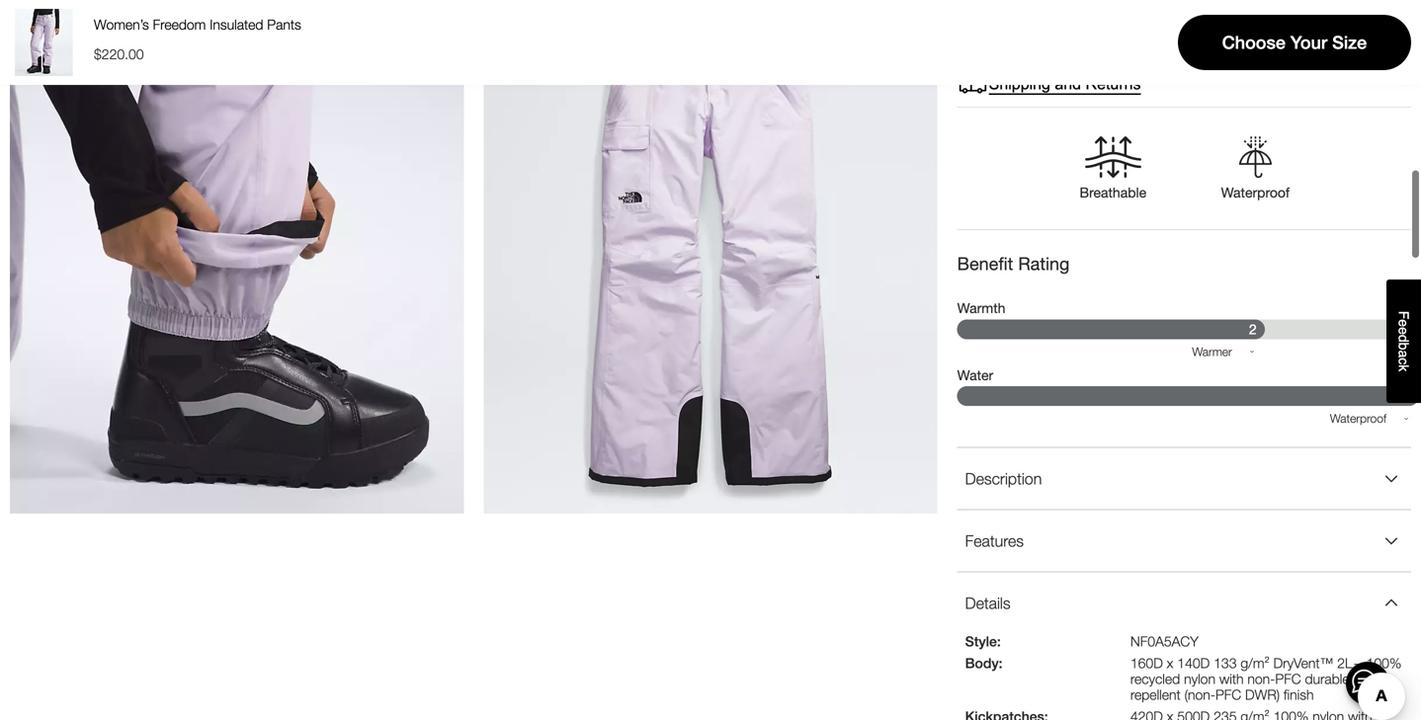Task type: describe. For each thing, give the bounding box(es) containing it.
your
[[1291, 32, 1328, 53]]

details button
[[957, 573, 1411, 634]]

0 vertical spatial warmer
[[1192, 345, 1232, 359]]

warmth
[[957, 300, 1006, 316]]

0 horizontal spatial pfc
[[1216, 687, 1242, 703]]

shipping and returns
[[989, 75, 1141, 93]]

freedom
[[153, 16, 206, 33]]

b
[[1396, 343, 1412, 350]]

size
[[1332, 32, 1367, 53]]

water for water 3
[[957, 367, 994, 383]]

warmest
[[1218, 371, 1263, 385]]

guarantee
[[1049, 36, 1124, 54]]

repellent
[[1087, 438, 1134, 452]]

description
[[965, 469, 1042, 488]]

water for water repellent
[[1054, 438, 1083, 452]]

and
[[1055, 75, 1081, 93]]

features
[[965, 532, 1024, 550]]

rating
[[1018, 253, 1070, 274]]

water-
[[1354, 671, 1391, 687]]

returns inside button
[[1180, 36, 1235, 54]]

warmth 2
[[957, 300, 1257, 338]]

choose your size
[[1222, 32, 1367, 53]]

1 vertical spatial waterproof
[[1330, 412, 1387, 426]]

shipping
[[989, 75, 1051, 93]]

dryvent™
[[1274, 655, 1334, 671]]

0 vertical spatial waterproof
[[1221, 185, 1290, 201]]

3
[[1404, 388, 1411, 404]]

nylon
[[1184, 671, 1216, 687]]

f
[[1396, 311, 1412, 320]]

returns inside button
[[1086, 75, 1141, 93]]

(non-
[[1185, 687, 1216, 703]]

recycled
[[1131, 671, 1180, 687]]

133
[[1214, 655, 1237, 671]]

repellent
[[1131, 687, 1181, 703]]

1 e from the top
[[1396, 320, 1412, 327]]

1 horizontal spatial pfc
[[1275, 671, 1301, 687]]

lifetime
[[989, 36, 1044, 54]]

2
[[1249, 321, 1257, 338]]

choose
[[1222, 32, 1286, 53]]

a
[[1396, 350, 1412, 358]]

benefit rating
[[957, 253, 1070, 274]]

shipping and returns button
[[957, 68, 1141, 100]]

nf0a5acy
[[1131, 633, 1199, 650]]

x
[[1167, 655, 1174, 671]]



Task type: locate. For each thing, give the bounding box(es) containing it.
water left resistant
[[1154, 438, 1184, 452]]

water
[[957, 367, 994, 383], [1054, 438, 1083, 452], [1154, 438, 1184, 452]]

non-
[[1248, 671, 1275, 687]]

water left 'repellent'
[[1054, 438, 1083, 452]]

c
[[1396, 358, 1412, 365]]

finish
[[1284, 687, 1314, 703]]

body:
[[965, 655, 1003, 671]]

&
[[1128, 36, 1138, 54]]

e
[[1396, 320, 1412, 327], [1396, 327, 1412, 335]]

1 vertical spatial returns
[[1086, 75, 1141, 93]]

e up b
[[1396, 327, 1412, 335]]

d
[[1396, 335, 1412, 343]]

160d
[[1131, 655, 1163, 671]]

water down warmth
[[957, 367, 994, 383]]

returns
[[1180, 36, 1235, 54], [1086, 75, 1141, 93]]

water inside water 3
[[957, 367, 994, 383]]

f e e d b a c k button
[[1387, 280, 1421, 403]]

pants
[[267, 16, 301, 33]]

140d
[[1177, 655, 1210, 671]]

160d x 140d 133 g/m² dryvent™ 2l—100% recycled nylon with non-pfc durable water- repellent (non-pfc dwr) finish
[[1131, 655, 1402, 703]]

breathable
[[1080, 185, 1147, 201]]

2 vertical spatial waterproof
[[1254, 438, 1315, 452]]

1 vertical spatial warmer
[[1155, 371, 1198, 385]]

warmer
[[1192, 345, 1232, 359], [1155, 371, 1198, 385]]

e up d
[[1396, 320, 1412, 327]]

1 horizontal spatial returns
[[1180, 36, 1235, 54]]

https://images.thenorthface.com/is/image/thenorthface/nf0a5acy_pmi_hero?$color swatch$ image
[[10, 9, 77, 76]]

description button
[[957, 448, 1411, 509]]

2 horizontal spatial water
[[1154, 438, 1184, 452]]

free
[[1143, 36, 1175, 54]]

warmer up warmest
[[1192, 345, 1232, 359]]

features button
[[957, 510, 1411, 572]]

choose your size button
[[1178, 15, 1411, 70]]

waterproof
[[1221, 185, 1290, 201], [1330, 412, 1387, 426], [1254, 438, 1315, 452]]

1 horizontal spatial water
[[1054, 438, 1083, 452]]

benefit
[[957, 253, 1013, 274]]

f e e d b a c k
[[1396, 311, 1412, 372]]

lifetime guarantee & free returns
[[989, 36, 1235, 54]]

details
[[965, 594, 1011, 613]]

style:
[[965, 633, 1001, 650]]

returns right the free
[[1180, 36, 1235, 54]]

2 e from the top
[[1396, 327, 1412, 335]]

water for water resistant
[[1154, 438, 1184, 452]]

insulated
[[210, 16, 263, 33]]

pfc
[[1275, 671, 1301, 687], [1216, 687, 1242, 703]]

with
[[1219, 671, 1244, 687]]

g/m²
[[1241, 655, 1270, 671]]

water 3
[[957, 367, 1411, 404]]

0 horizontal spatial returns
[[1086, 75, 1141, 93]]

women's
[[94, 16, 149, 33]]

warm
[[1105, 371, 1135, 385]]

0 vertical spatial returns
[[1180, 36, 1235, 54]]

0 horizontal spatial water
[[957, 367, 994, 383]]

water resistant
[[1154, 438, 1234, 452]]

durable
[[1305, 671, 1350, 687]]

returns down lifetime guarantee & free returns
[[1086, 75, 1141, 93]]

women's freedom insulated pants
[[94, 16, 301, 33]]

dwr)
[[1245, 687, 1280, 703]]

resistant
[[1187, 438, 1234, 452]]

$220.00
[[94, 46, 144, 62]]

2l—100%
[[1338, 655, 1402, 671]]

lifetime guarantee & free returns button
[[957, 30, 1235, 61]]

water repellent
[[1054, 438, 1134, 452]]

warmer right warm
[[1155, 371, 1198, 385]]

k
[[1396, 365, 1412, 372]]



Task type: vqa. For each thing, say whether or not it's contained in the screenshot.
rightmost 'resistant'
no



